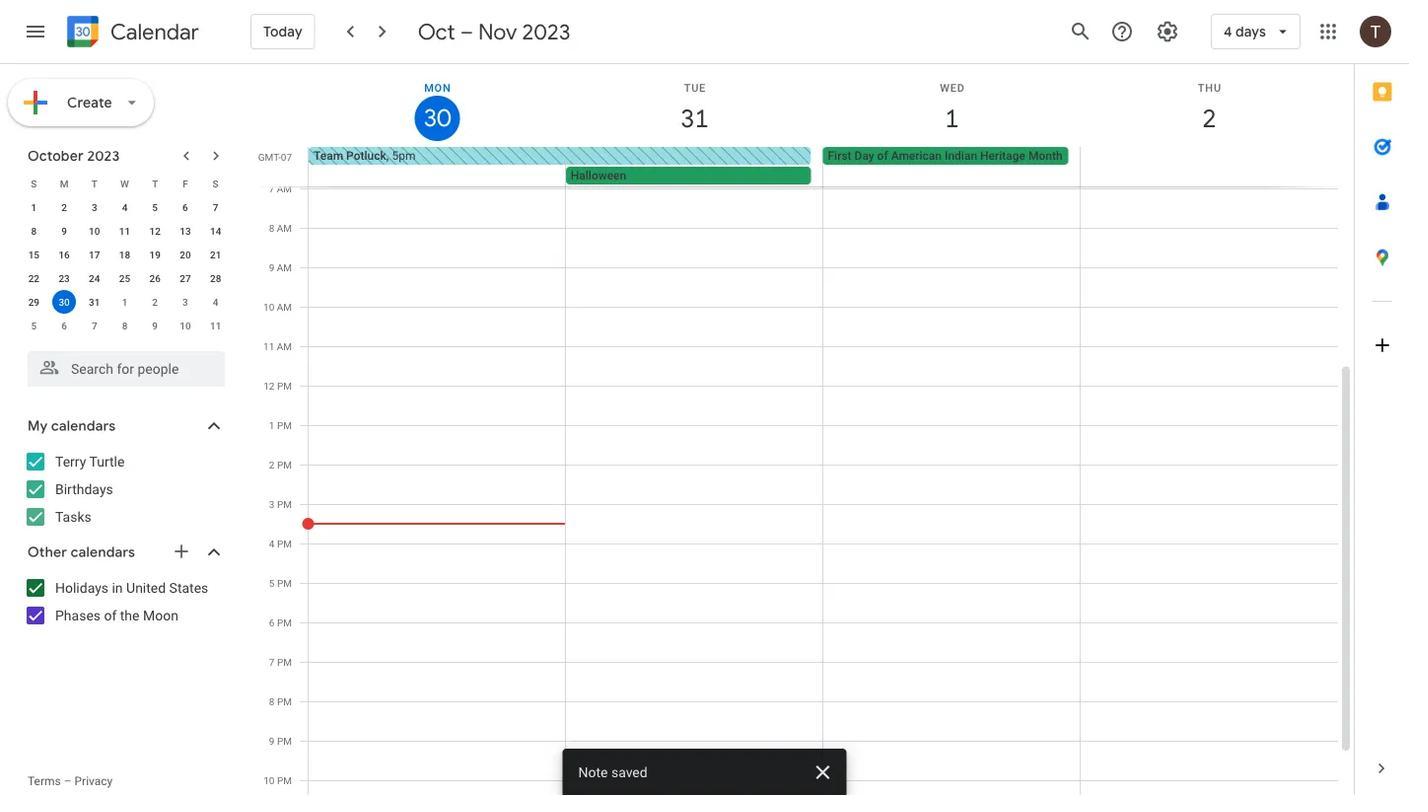 Task type: locate. For each thing, give the bounding box(es) containing it.
am for 9 am
[[277, 261, 292, 273]]

8 up the 9 pm
[[269, 695, 275, 707]]

moon
[[143, 607, 178, 623]]

1 vertical spatial 5
[[31, 320, 37, 331]]

november 5 element
[[22, 314, 46, 337]]

7 for 7 pm
[[269, 656, 275, 668]]

10 down "november 3" element
[[180, 320, 191, 331]]

6 down 5 pm
[[269, 616, 275, 628]]

2023 right nov
[[522, 18, 571, 45]]

1 vertical spatial 31
[[89, 296, 100, 308]]

11 am
[[263, 340, 292, 352]]

12
[[149, 225, 161, 237], [264, 380, 275, 392]]

oct
[[418, 18, 455, 45]]

11 down 10 am
[[263, 340, 274, 352]]

1 vertical spatial 30
[[59, 296, 70, 308]]

1 horizontal spatial 3
[[183, 296, 188, 308]]

10 for 10 pm
[[264, 774, 275, 786]]

1 vertical spatial 11
[[210, 320, 221, 331]]

9 pm from the top
[[277, 695, 292, 707]]

0 vertical spatial –
[[460, 18, 473, 45]]

3 up november 10 element
[[183, 296, 188, 308]]

11 down november 4 element
[[210, 320, 221, 331]]

terms – privacy
[[28, 774, 113, 788]]

pm down 1 pm
[[277, 459, 292, 470]]

11 pm from the top
[[277, 774, 292, 786]]

2 horizontal spatial 3
[[269, 498, 275, 510]]

mon 30
[[423, 81, 451, 134]]

1 horizontal spatial 6
[[183, 201, 188, 213]]

2 down thu
[[1201, 102, 1216, 135]]

my calendars list
[[4, 446, 245, 533]]

cell inside grid
[[1080, 147, 1338, 186]]

tab list
[[1355, 64, 1410, 741]]

1 inside wed 1
[[944, 102, 958, 135]]

2 horizontal spatial 11
[[263, 340, 274, 352]]

november 11 element
[[204, 314, 227, 337]]

phases of the moon
[[55, 607, 178, 623]]

0 horizontal spatial s
[[31, 178, 37, 189]]

1 horizontal spatial of
[[877, 149, 888, 163]]

Search for people text field
[[39, 351, 213, 387]]

16 element
[[52, 243, 76, 266]]

11 for november 11 element
[[210, 320, 221, 331]]

s right 'f'
[[213, 178, 219, 189]]

m
[[60, 178, 68, 189]]

7 for 7 am
[[269, 182, 274, 194]]

31 element
[[83, 290, 106, 314]]

3 up 4 pm
[[269, 498, 275, 510]]

16
[[59, 249, 70, 260]]

row containing s
[[19, 172, 231, 195]]

24
[[89, 272, 100, 284]]

10
[[89, 225, 100, 237], [263, 301, 274, 313], [180, 320, 191, 331], [264, 774, 275, 786]]

10 for 10 element
[[89, 225, 100, 237]]

1 vertical spatial calendars
[[71, 543, 135, 561]]

– right terms
[[64, 774, 72, 788]]

11 inside 11 element
[[119, 225, 130, 237]]

9
[[61, 225, 67, 237], [269, 261, 274, 273], [152, 320, 158, 331], [269, 735, 275, 747]]

23
[[59, 272, 70, 284]]

9 up 16 element
[[61, 225, 67, 237]]

pm for 6 pm
[[277, 616, 292, 628]]

calendars
[[51, 417, 116, 435], [71, 543, 135, 561]]

2 vertical spatial 11
[[263, 340, 274, 352]]

s left m
[[31, 178, 37, 189]]

0 horizontal spatial 11
[[119, 225, 130, 237]]

30 inside cell
[[59, 296, 70, 308]]

1 horizontal spatial 11
[[210, 320, 221, 331]]

28
[[210, 272, 221, 284]]

11 up 18
[[119, 225, 130, 237]]

2 inside thu 2
[[1201, 102, 1216, 135]]

9 for 9 am
[[269, 261, 274, 273]]

6 pm
[[269, 616, 292, 628]]

30, today element
[[52, 290, 76, 314]]

8 pm from the top
[[277, 656, 292, 668]]

am down 8 am
[[277, 261, 292, 273]]

4 up 11 element
[[122, 201, 128, 213]]

12 element
[[143, 219, 167, 243]]

1 vertical spatial 6
[[61, 320, 67, 331]]

t right m
[[91, 178, 97, 189]]

of right day
[[877, 149, 888, 163]]

0 vertical spatial calendars
[[51, 417, 116, 435]]

2 pm from the top
[[277, 419, 292, 431]]

pm up 6 pm
[[277, 577, 292, 589]]

2 down m
[[61, 201, 67, 213]]

t
[[91, 178, 97, 189], [152, 178, 158, 189]]

0 vertical spatial 11
[[119, 225, 130, 237]]

states
[[169, 579, 208, 596]]

november 8 element
[[113, 314, 137, 337]]

6 up 13 element
[[183, 201, 188, 213]]

12 inside october 2023 grid
[[149, 225, 161, 237]]

5 down 29 "element"
[[31, 320, 37, 331]]

2 horizontal spatial 6
[[269, 616, 275, 628]]

pm for 12 pm
[[277, 380, 292, 392]]

2 pm
[[269, 459, 292, 470]]

18 element
[[113, 243, 137, 266]]

3 pm
[[269, 498, 292, 510]]

10 up 17 at top
[[89, 225, 100, 237]]

0 horizontal spatial –
[[64, 774, 72, 788]]

month
[[1029, 149, 1063, 163]]

4
[[1224, 23, 1233, 40], [122, 201, 128, 213], [213, 296, 218, 308], [269, 538, 275, 549]]

3 up 10 element
[[92, 201, 97, 213]]

2023
[[522, 18, 571, 45], [87, 147, 120, 165]]

28 element
[[204, 266, 227, 290]]

pm up the 2 pm
[[277, 419, 292, 431]]

wed
[[940, 81, 965, 94]]

8 up "15" element
[[31, 225, 37, 237]]

3
[[92, 201, 97, 213], [183, 296, 188, 308], [269, 498, 275, 510]]

5
[[152, 201, 158, 213], [31, 320, 37, 331], [269, 577, 275, 589]]

–
[[460, 18, 473, 45], [64, 774, 72, 788]]

am up 12 pm
[[277, 340, 292, 352]]

of left the
[[104, 607, 117, 623]]

4 inside dropdown button
[[1224, 23, 1233, 40]]

3 pm from the top
[[277, 459, 292, 470]]

row containing 29
[[19, 290, 231, 314]]

0 horizontal spatial t
[[91, 178, 97, 189]]

11 for 11 element
[[119, 225, 130, 237]]

8 up 9 am
[[269, 222, 274, 234]]

1 s from the left
[[31, 178, 37, 189]]

1 vertical spatial 12
[[264, 380, 275, 392]]

31 down tue at the top of the page
[[680, 102, 708, 135]]

4 days button
[[1211, 8, 1301, 55]]

4 for 4 days
[[1224, 23, 1233, 40]]

1 horizontal spatial 2023
[[522, 18, 571, 45]]

calendars inside dropdown button
[[71, 543, 135, 561]]

8 down november 1 element
[[122, 320, 128, 331]]

am down 7 am at the left
[[277, 222, 292, 234]]

10 am
[[263, 301, 292, 313]]

today
[[263, 23, 303, 40]]

am down 9 am
[[277, 301, 292, 313]]

4 left days
[[1224, 23, 1233, 40]]

6 down 30, today element
[[61, 320, 67, 331]]

t left 'f'
[[152, 178, 158, 189]]

0 horizontal spatial 31
[[89, 296, 100, 308]]

0 horizontal spatial 30
[[59, 296, 70, 308]]

30
[[423, 103, 450, 134], [59, 296, 70, 308]]

2 horizontal spatial 5
[[269, 577, 275, 589]]

heritage
[[980, 149, 1026, 163]]

cell
[[1080, 147, 1338, 186]]

calendars up 'terry turtle' at the left of the page
[[51, 417, 116, 435]]

row group
[[19, 195, 231, 337]]

1
[[944, 102, 958, 135], [31, 201, 37, 213], [122, 296, 128, 308], [269, 419, 275, 431]]

12 down 11 am
[[264, 380, 275, 392]]

4 pm from the top
[[277, 498, 292, 510]]

8 am
[[269, 222, 292, 234]]

0 vertical spatial of
[[877, 149, 888, 163]]

my
[[28, 417, 48, 435]]

18
[[119, 249, 130, 260]]

4 up november 11 element
[[213, 296, 218, 308]]

1 horizontal spatial 5
[[152, 201, 158, 213]]

5 up 6 pm
[[269, 577, 275, 589]]

1 horizontal spatial 31
[[680, 102, 708, 135]]

2 am from the top
[[277, 222, 292, 234]]

5pm
[[392, 149, 416, 163]]

15
[[28, 249, 39, 260]]

1 down wed
[[944, 102, 958, 135]]

tue 31
[[680, 81, 708, 135]]

1 vertical spatial 3
[[183, 296, 188, 308]]

0 horizontal spatial 12
[[149, 225, 161, 237]]

pm up 1 pm
[[277, 380, 292, 392]]

day
[[855, 149, 875, 163]]

25
[[119, 272, 130, 284]]

row
[[300, 147, 1354, 186], [19, 172, 231, 195], [19, 195, 231, 219], [19, 219, 231, 243], [19, 243, 231, 266], [19, 266, 231, 290], [19, 290, 231, 314], [19, 314, 231, 337]]

1 horizontal spatial t
[[152, 178, 158, 189]]

united
[[126, 579, 166, 596]]

0 vertical spatial 12
[[149, 225, 161, 237]]

the
[[120, 607, 140, 623]]

8 pm
[[269, 695, 292, 707]]

7 pm from the top
[[277, 616, 292, 628]]

4 am from the top
[[277, 301, 292, 313]]

10 element
[[83, 219, 106, 243]]

calendars up in
[[71, 543, 135, 561]]

1 horizontal spatial 12
[[264, 380, 275, 392]]

first day of american indian heritage month
[[828, 149, 1063, 163]]

of
[[877, 149, 888, 163], [104, 607, 117, 623]]

6 inside "element"
[[61, 320, 67, 331]]

calendars inside "dropdown button"
[[51, 417, 116, 435]]

pm up 8 pm
[[277, 656, 292, 668]]

november 2 element
[[143, 290, 167, 314]]

1 horizontal spatial 30
[[423, 103, 450, 134]]

holidays in united states
[[55, 579, 208, 596]]

2 vertical spatial 6
[[269, 616, 275, 628]]

12 pm
[[264, 380, 292, 392]]

team potluck , 5pm halloween
[[314, 149, 627, 182]]

4 up 5 pm
[[269, 538, 275, 549]]

5 pm from the top
[[277, 538, 292, 549]]

pm down the 9 pm
[[277, 774, 292, 786]]

0 horizontal spatial 6
[[61, 320, 67, 331]]

30 down mon at the left of page
[[423, 103, 450, 134]]

9 up 10 pm
[[269, 735, 275, 747]]

5 up the 12 element
[[152, 201, 158, 213]]

1 vertical spatial of
[[104, 607, 117, 623]]

0 vertical spatial 30
[[423, 103, 450, 134]]

2023 right october
[[87, 147, 120, 165]]

first day of american indian heritage month button
[[823, 147, 1068, 165]]

9 up 10 am
[[269, 261, 274, 273]]

2 vertical spatial 5
[[269, 577, 275, 589]]

4 for 4 pm
[[269, 538, 275, 549]]

11 inside november 11 element
[[210, 320, 221, 331]]

2 vertical spatial 3
[[269, 498, 275, 510]]

pm for 7 pm
[[277, 656, 292, 668]]

5 am from the top
[[277, 340, 292, 352]]

10 pm from the top
[[277, 735, 292, 747]]

31
[[680, 102, 708, 135], [89, 296, 100, 308]]

row containing 1
[[19, 195, 231, 219]]

None search field
[[0, 343, 245, 387]]

17
[[89, 249, 100, 260]]

– for terms
[[64, 774, 72, 788]]

pm down 8 pm
[[277, 735, 292, 747]]

pm for 4 pm
[[277, 538, 292, 549]]

19 element
[[143, 243, 167, 266]]

7 down '31' "element" at the top left of the page
[[92, 320, 97, 331]]

0 horizontal spatial 2023
[[87, 147, 120, 165]]

– right oct
[[460, 18, 473, 45]]

privacy
[[74, 774, 113, 788]]

0 vertical spatial 6
[[183, 201, 188, 213]]

6
[[183, 201, 188, 213], [61, 320, 67, 331], [269, 616, 275, 628]]

31 down 24
[[89, 296, 100, 308]]

1 horizontal spatial s
[[213, 178, 219, 189]]

7 down 'gmt-'
[[269, 182, 274, 194]]

3 am from the top
[[277, 261, 292, 273]]

holidays
[[55, 579, 109, 596]]

10 down the 9 pm
[[264, 774, 275, 786]]

am down 07
[[277, 182, 292, 194]]

10 up 11 am
[[263, 301, 274, 313]]

2
[[1201, 102, 1216, 135], [61, 201, 67, 213], [152, 296, 158, 308], [269, 459, 275, 470]]

tasks
[[55, 508, 91, 525]]

5 inside grid
[[269, 577, 275, 589]]

8
[[269, 222, 274, 234], [31, 225, 37, 237], [122, 320, 128, 331], [269, 695, 275, 707]]

11 for 11 am
[[263, 340, 274, 352]]

am
[[277, 182, 292, 194], [277, 222, 292, 234], [277, 261, 292, 273], [277, 301, 292, 313], [277, 340, 292, 352]]

grid
[[253, 64, 1354, 796]]

pm down 5 pm
[[277, 616, 292, 628]]

0 horizontal spatial of
[[104, 607, 117, 623]]

november 6 element
[[52, 314, 76, 337]]

4 pm
[[269, 538, 292, 549]]

0 vertical spatial 31
[[680, 102, 708, 135]]

pm up 5 pm
[[277, 538, 292, 549]]

0 horizontal spatial 5
[[31, 320, 37, 331]]

calendars for my calendars
[[51, 417, 116, 435]]

october
[[28, 147, 84, 165]]

3 for 3 pm
[[269, 498, 275, 510]]

– for oct
[[460, 18, 473, 45]]

7 up 8 pm
[[269, 656, 275, 668]]

1 horizontal spatial –
[[460, 18, 473, 45]]

pm down 7 pm
[[277, 695, 292, 707]]

12 up 19
[[149, 225, 161, 237]]

1 am from the top
[[277, 182, 292, 194]]

9 down november 2 element
[[152, 320, 158, 331]]

31 inside '31' "element"
[[89, 296, 100, 308]]

settings menu image
[[1156, 20, 1180, 43]]

0 horizontal spatial 3
[[92, 201, 97, 213]]

11
[[119, 225, 130, 237], [210, 320, 221, 331], [263, 340, 274, 352]]

1 vertical spatial –
[[64, 774, 72, 788]]

6 pm from the top
[[277, 577, 292, 589]]

pm up 4 pm
[[277, 498, 292, 510]]

30 down 23
[[59, 296, 70, 308]]

1 pm from the top
[[277, 380, 292, 392]]

am for 11 am
[[277, 340, 292, 352]]



Task type: vqa. For each thing, say whether or not it's contained in the screenshot.


Task type: describe. For each thing, give the bounding box(es) containing it.
4 for november 4 element
[[213, 296, 218, 308]]

10 pm
[[264, 774, 292, 786]]

25 element
[[113, 266, 137, 290]]

2 down 1 pm
[[269, 459, 275, 470]]

21
[[210, 249, 221, 260]]

2 down 26 element
[[152, 296, 158, 308]]

phases
[[55, 607, 101, 623]]

days
[[1236, 23, 1266, 40]]

november 3 element
[[174, 290, 197, 314]]

oct – nov 2023
[[418, 18, 571, 45]]

0 vertical spatial 5
[[152, 201, 158, 213]]

6 for 6 pm
[[269, 616, 275, 628]]

today button
[[251, 8, 315, 55]]

07
[[281, 151, 292, 163]]

row containing 5
[[19, 314, 231, 337]]

pm for 8 pm
[[277, 695, 292, 707]]

5 for november 5 element
[[31, 320, 37, 331]]

of inside other calendars list
[[104, 607, 117, 623]]

privacy link
[[74, 774, 113, 788]]

9 am
[[269, 261, 292, 273]]

nov
[[478, 18, 517, 45]]

19
[[149, 249, 161, 260]]

30 cell
[[49, 290, 79, 314]]

20 element
[[174, 243, 197, 266]]

22
[[28, 272, 39, 284]]

5 for 5 pm
[[269, 577, 275, 589]]

terry turtle
[[55, 453, 125, 470]]

9 for 9 pm
[[269, 735, 275, 747]]

pm for 9 pm
[[277, 735, 292, 747]]

row containing 22
[[19, 266, 231, 290]]

calendar heading
[[107, 18, 199, 46]]

row group containing 1
[[19, 195, 231, 337]]

terms link
[[28, 774, 61, 788]]

2 t from the left
[[152, 178, 158, 189]]

15 element
[[22, 243, 46, 266]]

november 4 element
[[204, 290, 227, 314]]

1 up november 8 element
[[122, 296, 128, 308]]

1 vertical spatial 2023
[[87, 147, 120, 165]]

7 pm
[[269, 656, 292, 668]]

pm for 5 pm
[[277, 577, 292, 589]]

calendars for other calendars
[[71, 543, 135, 561]]

2 link
[[1187, 96, 1232, 141]]

potluck
[[346, 149, 386, 163]]

terms
[[28, 774, 61, 788]]

29 element
[[22, 290, 46, 314]]

11 element
[[113, 219, 137, 243]]

row containing 8
[[19, 219, 231, 243]]

26
[[149, 272, 161, 284]]

thu 2
[[1198, 81, 1222, 135]]

gmt-
[[258, 151, 281, 163]]

1 down 12 pm
[[269, 419, 275, 431]]

other calendars button
[[4, 537, 245, 568]]

am for 8 am
[[277, 222, 292, 234]]

my calendars button
[[4, 410, 245, 442]]

24 element
[[83, 266, 106, 290]]

27 element
[[174, 266, 197, 290]]

october 2023
[[28, 147, 120, 165]]

gmt-07
[[258, 151, 292, 163]]

november 10 element
[[174, 314, 197, 337]]

9 pm
[[269, 735, 292, 747]]

terry
[[55, 453, 86, 470]]

7 up '14' element
[[213, 201, 218, 213]]

birthdays
[[55, 481, 113, 497]]

1 t from the left
[[91, 178, 97, 189]]

13
[[180, 225, 191, 237]]

halloween button
[[566, 167, 811, 184]]

29
[[28, 296, 39, 308]]

other calendars list
[[4, 572, 245, 631]]

my calendars
[[28, 417, 116, 435]]

23 element
[[52, 266, 76, 290]]

team
[[314, 149, 343, 163]]

8 for 8 am
[[269, 222, 274, 234]]

grid containing 31
[[253, 64, 1354, 796]]

12 for 12
[[149, 225, 161, 237]]

calendar element
[[63, 12, 199, 55]]

1 pm
[[269, 419, 292, 431]]

6 for november 6 "element"
[[61, 320, 67, 331]]

31 link
[[672, 96, 718, 141]]

october 2023 grid
[[19, 172, 231, 337]]

7 for "november 7" element
[[92, 320, 97, 331]]

5 pm
[[269, 577, 292, 589]]

row containing team potluck
[[300, 147, 1354, 186]]

row containing 15
[[19, 243, 231, 266]]

7 am
[[269, 182, 292, 194]]

mon
[[424, 81, 451, 94]]

8 for november 8 element
[[122, 320, 128, 331]]

12 for 12 pm
[[264, 380, 275, 392]]

pm for 10 pm
[[277, 774, 292, 786]]

november 7 element
[[83, 314, 106, 337]]

4 days
[[1224, 23, 1266, 40]]

20
[[180, 249, 191, 260]]

pm for 1 pm
[[277, 419, 292, 431]]

w
[[120, 178, 129, 189]]

am for 7 am
[[277, 182, 292, 194]]

30 inside mon 30
[[423, 103, 450, 134]]

17 element
[[83, 243, 106, 266]]

calendar
[[110, 18, 199, 46]]

f
[[183, 178, 188, 189]]

november 1 element
[[113, 290, 137, 314]]

tue
[[684, 81, 706, 94]]

1 up "15" element
[[31, 201, 37, 213]]

0 vertical spatial 2023
[[522, 18, 571, 45]]

0 vertical spatial 3
[[92, 201, 97, 213]]

8 for 8 pm
[[269, 695, 275, 707]]

turtle
[[89, 453, 125, 470]]

am for 10 am
[[277, 301, 292, 313]]

pm for 2 pm
[[277, 459, 292, 470]]

of inside "button"
[[877, 149, 888, 163]]

26 element
[[143, 266, 167, 290]]

in
[[112, 579, 123, 596]]

3 for "november 3" element
[[183, 296, 188, 308]]

pm for 3 pm
[[277, 498, 292, 510]]

30 link
[[415, 96, 460, 141]]

2 s from the left
[[213, 178, 219, 189]]

thu
[[1198, 81, 1222, 94]]

14
[[210, 225, 221, 237]]

november 9 element
[[143, 314, 167, 337]]

21 element
[[204, 243, 227, 266]]

10 for 10 am
[[263, 301, 274, 313]]

wed 1
[[940, 81, 965, 135]]

27
[[180, 272, 191, 284]]

first
[[828, 149, 852, 163]]

13 element
[[174, 219, 197, 243]]

create button
[[8, 79, 154, 126]]

create
[[67, 94, 112, 111]]

indian
[[945, 149, 978, 163]]

14 element
[[204, 219, 227, 243]]

other calendars
[[28, 543, 135, 561]]

other
[[28, 543, 67, 561]]

22 element
[[22, 266, 46, 290]]

1 link
[[930, 96, 975, 141]]

main drawer image
[[24, 20, 47, 43]]

american
[[891, 149, 942, 163]]

,
[[386, 149, 389, 163]]

9 for november 9 element
[[152, 320, 158, 331]]

add other calendars image
[[172, 542, 191, 561]]

10 for november 10 element
[[180, 320, 191, 331]]



